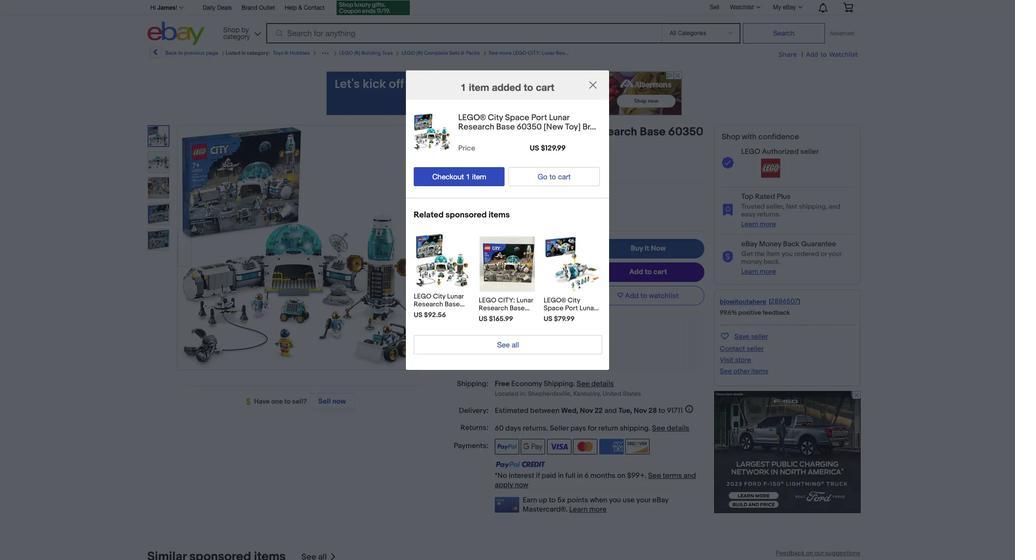 Task type: vqa. For each thing, say whether or not it's contained in the screenshot.
. for Shipping
yes



Task type: describe. For each thing, give the bounding box(es) containing it.
lego logo image
[[742, 158, 800, 178]]

save seller
[[735, 332, 768, 341]]

1 vertical spatial advertisement region
[[714, 391, 861, 513]]

payments:
[[454, 442, 489, 451]]

previous
[[184, 50, 205, 56]]

have one to sell?
[[254, 397, 307, 406]]

lunar for lego® city space port lunar space station 60349 [new toy] brick
[[580, 304, 596, 312]]

your inside earn up to 5x points when you use your ebay mastercard®.
[[637, 496, 651, 505]]

see terms and apply now link
[[495, 471, 697, 490]]

item right last
[[455, 170, 469, 178]]

1 vertical spatial 1
[[466, 172, 470, 181]]

1 horizontal spatial |
[[802, 50, 804, 59]]

outer
[[436, 308, 454, 316]]

Quantity: text field
[[495, 205, 517, 221]]

add for add to cart
[[630, 267, 644, 277]]

1 vertical spatial 22
[[595, 406, 603, 416]]

back inside back to previous page link
[[165, 50, 177, 56]]

items inside 1 item added to cart document
[[489, 210, 510, 220]]

complete
[[424, 50, 448, 56]]

contact inside the contact seller visit store see other items
[[720, 345, 746, 353]]

0 vertical spatial seller
[[801, 147, 819, 156]]

ebay mastercard image
[[495, 497, 520, 513]]

lego® city space port lunar research base 60350 [new toy] brick - picture 1 of 5 image
[[179, 126, 421, 370]]

us up the list
[[488, 239, 504, 254]]

wed,
[[561, 406, 579, 416]]

city for lego® city space port lunar research base 60350 [new toy] br...
[[488, 113, 503, 123]]

research for lego® city space port lunar research base 60350 [new toy] br...
[[458, 122, 495, 132]]

learn more link for money
[[742, 267, 776, 276]]

economy
[[512, 379, 542, 389]]

days
[[506, 424, 521, 433]]

(6%
[[537, 265, 550, 274]]

sell for sell
[[710, 4, 720, 11]]

us left '$8.99'
[[506, 265, 515, 274]]

google pay image
[[521, 439, 546, 455]]

sets
[[449, 50, 460, 56]]

toy] for lego® city space port lunar space station 60349 [new toy] brick
[[583, 320, 596, 328]]

see inside 1 item added to cart document
[[497, 340, 510, 349]]

visa image
[[547, 439, 572, 455]]

(
[[769, 297, 771, 305]]

(r) for building
[[354, 50, 361, 56]]

research for see more lego city: lunar research base (60350)
[[556, 50, 579, 56]]

lego® for lego® city space port lunar research base 60350 [new toy] br...
[[458, 113, 486, 123]]

authorized inside "lego® city space port lunar research base 60350 [new toy] brick authorized lego® seller, ships from the usa"
[[431, 156, 468, 166]]

last
[[440, 170, 453, 178]]

1 horizontal spatial with
[[742, 132, 757, 142]]

sell now
[[318, 397, 346, 406]]

with details__icon image for top rated plus
[[722, 203, 734, 216]]

no interest if paid in full in 6 mo on $99+ with paypal credit*
[[488, 279, 580, 307]]

port for lego® city space port lunar research base 60350 [new toy] br...
[[532, 113, 548, 123]]

lego for lego (r) complete sets & packs
[[402, 50, 416, 56]]

[new for lego® city space port lunar research base 60350 [new toy] br...
[[544, 122, 564, 132]]

$92.56
[[424, 311, 446, 319]]

see more lego city: lunar research base (60350) link
[[489, 50, 611, 56]]

sell now link
[[307, 393, 355, 410]]

brand outlet link
[[242, 3, 275, 14]]

item left added
[[469, 81, 490, 93]]

city: inside lego city: lunar research base (60350)
[[498, 296, 515, 304]]

60350 for br...
[[517, 122, 542, 132]]

2 toys from the left
[[382, 50, 393, 56]]

learn more link for rated
[[742, 220, 776, 228]]

returns.
[[758, 210, 781, 218]]

seller,
[[767, 202, 785, 211]]

city for lego® city space port lunar space station 60349 [new toy] brick
[[568, 296, 581, 304]]

returns
[[523, 424, 547, 433]]

all
[[512, 340, 519, 349]]

available
[[470, 170, 498, 178]]

lego® city space port lunar research base 60350 [new toy] brick authorized lego® seller, ships from the usa
[[431, 125, 704, 166]]

in right paypal
[[568, 279, 574, 288]]

plus inside lego city lunar research base 60350 outer space toy for kids ages 7 plus
[[452, 324, 465, 332]]

ebay inside earn up to 5x points when you use your ebay mastercard®.
[[653, 496, 669, 505]]

add for add to watchlist
[[625, 291, 639, 300]]

to left 'previous'
[[178, 50, 183, 56]]

add to watchlist
[[625, 291, 679, 300]]

2 horizontal spatial &
[[461, 50, 465, 56]]

picture 2 of 5 image
[[148, 152, 169, 173]]

help & contact link
[[285, 3, 325, 14]]

ebay inside my ebay link
[[783, 4, 796, 11]]

back.
[[764, 258, 781, 266]]

60350 inside lego city lunar research base 60350 outer space toy for kids ages 7 plus
[[414, 308, 434, 316]]

0 horizontal spatial see details link
[[577, 379, 614, 389]]

picture 5 of 5 image
[[148, 229, 169, 250]]

listed
[[226, 50, 240, 56]]

points
[[568, 496, 589, 505]]

us right price
[[521, 256, 530, 265]]

toy] for lego® city space port lunar research base 60350 [new toy] br...
[[565, 122, 581, 132]]

banner containing sell
[[147, 0, 861, 47]]

united
[[603, 390, 622, 398]]

lego up 1 item added to cart
[[513, 50, 527, 56]]

checkout 1 item link
[[414, 167, 505, 186]]

paypal image
[[495, 439, 520, 455]]

seller,
[[495, 156, 516, 166]]

outlet
[[259, 4, 275, 11]]

us $79.99
[[544, 315, 575, 323]]

1 vertical spatial us $129.99
[[488, 239, 550, 254]]

*no
[[495, 471, 507, 481]]

on for months
[[617, 471, 626, 481]]

shipping,
[[799, 202, 828, 211]]

apply
[[495, 481, 513, 490]]

see terms and apply now
[[495, 471, 697, 490]]

save for save seller
[[735, 332, 750, 341]]

go
[[538, 172, 548, 181]]

5x
[[558, 496, 566, 505]]

in left the months
[[577, 471, 583, 481]]

suggestions
[[826, 550, 861, 557]]

2886507 link
[[771, 297, 799, 305]]

top rated plus trusted seller, fast shipping, and easy returns. learn more
[[742, 192, 841, 228]]

1 horizontal spatial details
[[667, 424, 690, 433]]

returns:
[[461, 423, 489, 433]]

0 horizontal spatial advertisement region
[[326, 71, 682, 115]]

1 vertical spatial $129.99
[[507, 239, 550, 254]]

dollar sign image
[[246, 398, 254, 406]]

with details__icon image for lego authorized seller
[[722, 157, 734, 169]]

mo
[[488, 288, 499, 298]]

use
[[623, 496, 635, 505]]

price:
[[464, 239, 483, 248]]

brand outlet
[[242, 4, 275, 11]]

share button
[[779, 50, 798, 59]]

1 item added to cart document
[[406, 70, 610, 370]]

in up 5x
[[558, 471, 564, 481]]

in right listed
[[242, 50, 246, 56]]

1 vertical spatial for
[[588, 424, 597, 433]]

1 horizontal spatial see details link
[[653, 424, 690, 433]]

page
[[206, 50, 218, 56]]

lego for lego city lunar research base 60350 outer space toy for kids ages 7 plus
[[414, 292, 432, 300]]

lunar for lego® city space port lunar research base 60350 [new toy] brick authorized lego® seller, ships from the usa
[[556, 125, 585, 139]]

kentucky,
[[574, 390, 601, 398]]

see inside the contact seller visit store see other items
[[720, 367, 732, 375]]

more inside the ebay money back guarantee get the item you ordered or your money back. learn more
[[760, 267, 776, 276]]

item up condition:
[[472, 172, 487, 181]]

0 horizontal spatial and
[[605, 406, 617, 416]]

positive
[[739, 309, 762, 317]]

to right 28
[[659, 406, 666, 416]]

money
[[742, 258, 763, 266]]

0 vertical spatial 1
[[461, 81, 466, 93]]

brick for space
[[544, 328, 560, 336]]

paid for mo
[[532, 279, 547, 288]]

0 horizontal spatial cart
[[536, 81, 555, 93]]

condition:
[[453, 192, 489, 201]]

[new for lego® city space port lunar space station 60349 [new toy] brick
[[566, 320, 582, 328]]

people want this. 22 people are watching this.
[[462, 351, 603, 360]]

you inside the ebay money back guarantee get the item you ordered or your money back. learn more
[[782, 250, 793, 258]]

2 horizontal spatial on
[[806, 550, 814, 557]]

see all
[[497, 340, 519, 349]]

add inside share | add to watchlist
[[807, 50, 819, 58]]

lego® city space port lunar space station 60349 [new toy] brick
[[544, 296, 596, 336]]

us left $79.99
[[544, 315, 553, 323]]

cart for add
[[654, 267, 667, 277]]

watchlist inside share | add to watchlist
[[830, 50, 859, 58]]

shipping
[[620, 424, 649, 433]]

br...
[[583, 122, 596, 132]]

top
[[742, 192, 754, 201]]

located
[[495, 390, 519, 398]]

port for lego® city space port lunar space station 60349 [new toy] brick
[[565, 304, 578, 312]]

to inside 'link'
[[645, 267, 652, 277]]

and inside see terms and apply now
[[684, 471, 697, 481]]

return
[[599, 424, 619, 433]]

28
[[649, 406, 657, 416]]

to inside share | add to watchlist
[[821, 50, 827, 58]]

seller for contact seller visit store see other items
[[747, 345, 764, 353]]

estimated between wed, nov 22 and tue, nov 28 to 91711
[[495, 406, 683, 416]]

to inside earn up to 5x points when you use your ebay mastercard®.
[[549, 496, 556, 505]]

if for no
[[527, 279, 531, 288]]

picture 1 of 5 image
[[148, 126, 168, 146]]

0 vertical spatial city:
[[528, 50, 541, 56]]

& for hobbies
[[285, 50, 289, 56]]

save us $8.99 (6% off)
[[488, 265, 563, 274]]

60
[[495, 424, 504, 433]]

visit
[[720, 356, 734, 364]]

account navigation
[[147, 0, 861, 17]]

[new for lego® city space port lunar research base 60350 [new toy] brick authorized lego® seller, ships from the usa
[[431, 139, 458, 153]]

base for see more lego city: lunar research base (60350)
[[580, 50, 592, 56]]

more right packs
[[500, 50, 512, 56]]

quantity:
[[458, 209, 489, 218]]

us left $165.99
[[479, 315, 488, 323]]

learn more
[[570, 505, 607, 514]]

lego for lego (r) building toys
[[339, 50, 353, 56]]

lego® for lego® city space port lunar space station 60349 [new toy] brick
[[544, 296, 566, 304]]

states
[[623, 390, 641, 398]]

with details__icon image for ebay money back guarantee
[[722, 251, 734, 263]]

us $92.56
[[414, 311, 446, 319]]

base inside lego city: lunar research base (60350)
[[510, 304, 525, 312]]

are
[[549, 351, 559, 360]]

shipping
[[544, 379, 574, 389]]

full for months
[[566, 471, 576, 481]]

feedback on our suggestions link
[[776, 550, 861, 557]]

contact inside account navigation
[[304, 4, 325, 11]]

pays
[[571, 424, 587, 433]]

cart for go
[[558, 172, 571, 181]]

added
[[492, 81, 521, 93]]

& for contact
[[299, 4, 302, 11]]

master card image
[[573, 439, 598, 455]]

see down 28
[[653, 424, 666, 433]]

store
[[735, 356, 752, 364]]



Task type: locate. For each thing, give the bounding box(es) containing it.
city inside lego® city space port lunar space station 60349 [new toy] brick
[[568, 296, 581, 304]]

on inside no interest if paid in full in 6 mo on $99+ with paypal credit*
[[501, 288, 509, 298]]

the right get
[[755, 250, 765, 258]]

sell left the watchlist link
[[710, 4, 720, 11]]

toys & hobbies link
[[273, 50, 310, 56]]

toy] left br...
[[565, 122, 581, 132]]

0 vertical spatial now
[[333, 397, 346, 406]]

0 horizontal spatial .
[[547, 424, 549, 433]]

lego left building on the left of the page
[[339, 50, 353, 56]]

watching
[[561, 351, 589, 360]]

(r) for complete
[[417, 50, 423, 56]]

1 vertical spatial ebay
[[742, 239, 758, 249]]

2 (r) from the left
[[417, 50, 423, 56]]

paid down (6%
[[532, 279, 547, 288]]

from
[[537, 156, 552, 166]]

in down the off)
[[549, 279, 555, 288]]

lunar inside lego city: lunar research base (60350)
[[517, 296, 533, 304]]

checkout 1 item
[[433, 172, 487, 181]]

0 vertical spatial and
[[829, 202, 841, 211]]

see details link up kentucky,
[[577, 379, 614, 389]]

deals
[[217, 4, 232, 11]]

2 this. from the left
[[590, 351, 603, 360]]

add right share on the top
[[807, 50, 819, 58]]

0 horizontal spatial toy]
[[460, 139, 482, 153]]

None submit
[[743, 23, 826, 44]]

91711
[[667, 406, 683, 416]]

1 vertical spatial [new
[[431, 139, 458, 153]]

[new inside "lego® city space port lunar research base 60350 [new toy] brick authorized lego® seller, ships from the usa"
[[431, 139, 458, 153]]

& inside help & contact link
[[299, 4, 302, 11]]

to left 5x
[[549, 496, 556, 505]]

0 vertical spatial learn more link
[[742, 220, 776, 228]]

lego® for lego® city space port lunar research base 60350 [new toy] brick authorized lego® seller, ships from the usa
[[431, 125, 469, 139]]

1 vertical spatial now
[[515, 481, 529, 490]]

city up price
[[471, 125, 493, 139]]

between
[[531, 406, 560, 416]]

paid up up
[[542, 471, 557, 481]]

seller for save seller
[[751, 332, 768, 341]]

lego up 'us $92.56'
[[414, 292, 432, 300]]

1 horizontal spatial brick
[[544, 328, 560, 336]]

picture 3 of 5 image
[[148, 177, 169, 198]]

6 for no interest if paid in full in 6 mo on $99+ with paypal credit*
[[575, 279, 580, 288]]

research
[[556, 50, 579, 56], [458, 122, 495, 132], [588, 125, 638, 139], [414, 300, 443, 308], [479, 304, 508, 312]]

items inside the contact seller visit store see other items
[[752, 367, 769, 375]]

6 inside no interest if paid in full in 6 mo on $99+ with paypal credit*
[[575, 279, 580, 288]]

lego for lego city: lunar research base (60350)
[[479, 296, 497, 304]]

toys right building on the left of the page
[[382, 50, 393, 56]]

city up station
[[568, 296, 581, 304]]

related
[[414, 210, 444, 220]]

see right packs
[[489, 50, 498, 56]]

save up no
[[488, 265, 504, 274]]

this. right watching
[[590, 351, 603, 360]]

1 vertical spatial back
[[784, 239, 800, 249]]

0 vertical spatial the
[[554, 156, 565, 166]]

toy] inside "lego® city space port lunar research base 60350 [new toy] brick authorized lego® seller, ships from the usa"
[[460, 139, 482, 153]]

base inside "lego® city space port lunar research base 60350 [new toy] brick authorized lego® seller, ships from the usa"
[[640, 125, 666, 139]]

lunar inside lego® city space port lunar space station 60349 [new toy] brick
[[580, 304, 596, 312]]

2 horizontal spatial .
[[649, 424, 651, 433]]

[new inside lego® city space port lunar research base 60350 [new toy] br...
[[544, 122, 564, 132]]

0 vertical spatial save
[[488, 265, 504, 274]]

interest inside no interest if paid in full in 6 mo on $99+ with paypal credit*
[[500, 279, 525, 288]]

0 vertical spatial on
[[501, 288, 509, 298]]

save for save us $8.99 (6% off)
[[488, 265, 504, 274]]

1 horizontal spatial 22
[[595, 406, 603, 416]]

get
[[742, 250, 754, 258]]

60349
[[544, 320, 564, 328]]

see other items link
[[720, 367, 769, 375]]

city up the outer
[[433, 292, 446, 300]]

6 for *no interest if paid in full in 6 months on $99+.
[[585, 471, 589, 481]]

related sponsored items
[[414, 210, 510, 220]]

0 horizontal spatial 60350
[[414, 308, 434, 316]]

earn up to 5x points when you use your ebay mastercard®.
[[523, 496, 669, 514]]

0 vertical spatial us $129.99
[[530, 143, 566, 153]]

6 right paypal
[[575, 279, 580, 288]]

0 horizontal spatial 22
[[517, 351, 524, 360]]

$129.99 inside 1 item added to cart document
[[541, 143, 566, 153]]

lego down no
[[479, 296, 497, 304]]

[new left price
[[431, 139, 458, 153]]

ages
[[429, 324, 445, 332]]

paypal credit image
[[495, 461, 546, 469]]

0 horizontal spatial (r)
[[354, 50, 361, 56]]

discover image
[[626, 439, 650, 455]]

research inside lego city: lunar research base (60350)
[[479, 304, 508, 312]]

2 vertical spatial learn more link
[[570, 505, 607, 514]]

0 vertical spatial you
[[782, 250, 793, 258]]

lunar inside lego® city space port lunar research base 60350 [new toy] br...
[[549, 113, 570, 123]]

1 horizontal spatial cart
[[558, 172, 571, 181]]

0 horizontal spatial nov
[[580, 406, 593, 416]]

research inside lego city lunar research base 60350 outer space toy for kids ages 7 plus
[[414, 300, 443, 308]]

7
[[447, 324, 451, 332]]

toy] for lego® city space port lunar research base 60350 [new toy] brick authorized lego® seller, ships from the usa
[[460, 139, 482, 153]]

sell
[[710, 4, 720, 11], [318, 397, 331, 406]]

2 vertical spatial port
[[565, 304, 578, 312]]

learn more link down easy
[[742, 220, 776, 228]]

nov right wed,
[[580, 406, 593, 416]]

toys right category:
[[273, 50, 284, 56]]

ebay money back guarantee get the item you ordered or your money back. learn more
[[742, 239, 842, 276]]

0 horizontal spatial this.
[[502, 351, 515, 360]]

building
[[362, 50, 381, 56]]

0 horizontal spatial |
[[222, 50, 223, 56]]

None text field
[[302, 552, 327, 560]]

and inside the top rated plus trusted seller, fast shipping, and easy returns. learn more
[[829, 202, 841, 211]]

to right 'one'
[[285, 397, 291, 406]]

2 vertical spatial learn
[[570, 505, 588, 514]]

lego (r) building toys link
[[339, 50, 393, 56]]

port for lego® city space port lunar research base 60350 [new toy] brick authorized lego® seller, ships from the usa
[[532, 125, 554, 139]]

. for returns
[[547, 424, 549, 433]]

space up "us $79.99"
[[544, 304, 564, 312]]

0 vertical spatial cart
[[536, 81, 555, 93]]

blowitoutahere
[[720, 298, 767, 306]]

60350 for brick
[[669, 125, 704, 139]]

see details link down 91711 at the bottom of page
[[653, 424, 690, 433]]

2886507
[[771, 297, 799, 305]]

ebay up get
[[742, 239, 758, 249]]

0 vertical spatial sell
[[710, 4, 720, 11]]

(60350) inside lego city: lunar research base (60350)
[[479, 312, 503, 320]]

watchlist inside account navigation
[[730, 4, 754, 11]]

1 horizontal spatial this.
[[590, 351, 603, 360]]

lunar for see more lego city: lunar research base (60350)
[[542, 50, 555, 56]]

0 horizontal spatial brick
[[485, 139, 512, 153]]

more down back.
[[760, 267, 776, 276]]

with
[[742, 132, 757, 142], [530, 288, 543, 298]]

picture 4 of 5 image
[[148, 203, 169, 224]]

1 horizontal spatial ebay
[[742, 239, 758, 249]]

0 vertical spatial watchlist
[[730, 4, 754, 11]]

ebay inside the ebay money back guarantee get the item you ordered or your money back. learn more
[[742, 239, 758, 249]]

0 horizontal spatial details
[[592, 379, 614, 389]]

when
[[590, 496, 608, 505]]

lunar inside lego city lunar research base 60350 outer space toy for kids ages 7 plus
[[447, 292, 464, 300]]

lego inside lego city: lunar research base (60350)
[[479, 296, 497, 304]]

advanced link
[[826, 23, 860, 43]]

toy] inside lego® city space port lunar research base 60350 [new toy] br...
[[565, 122, 581, 132]]

0 horizontal spatial save
[[488, 265, 504, 274]]

60350
[[517, 122, 542, 132], [669, 125, 704, 139], [414, 308, 434, 316]]

with inside no interest if paid in full in 6 mo on $99+ with paypal credit*
[[530, 288, 543, 298]]

with right shop
[[742, 132, 757, 142]]

2 horizontal spatial toy]
[[583, 320, 596, 328]]

more right "points"
[[590, 505, 607, 514]]

0 horizontal spatial on
[[501, 288, 509, 298]]

more inside the top rated plus trusted seller, fast shipping, and easy returns. learn more
[[760, 220, 776, 228]]

or
[[821, 250, 827, 258]]

now right sell? at the left
[[333, 397, 346, 406]]

toys & hobbies
[[273, 50, 310, 56]]

lego authorized seller
[[742, 147, 819, 156]]

price
[[502, 256, 519, 265]]

1 nov from the left
[[580, 406, 593, 416]]

lunar for lego® city space port lunar research base 60350 [new toy] br...
[[549, 113, 570, 123]]

on left "$99+."
[[617, 471, 626, 481]]

0 horizontal spatial for
[[447, 316, 455, 324]]

plus right 7
[[452, 324, 465, 332]]

learn
[[742, 220, 759, 228], [742, 267, 759, 276], [570, 505, 588, 514]]

base inside lego® city space port lunar research base 60350 [new toy] br...
[[496, 122, 515, 132]]

0 vertical spatial items
[[489, 210, 510, 220]]

add inside 'link'
[[630, 267, 644, 277]]

1 vertical spatial on
[[617, 471, 626, 481]]

1 horizontal spatial on
[[617, 471, 626, 481]]

1 vertical spatial you
[[609, 496, 621, 505]]

usa
[[566, 156, 581, 166]]

city for lego city lunar research base 60350 outer space toy for kids ages 7 plus
[[433, 292, 446, 300]]

1 right the checkout
[[466, 172, 470, 181]]

with details__icon image left get
[[722, 251, 734, 263]]

space inside lego city lunar research base 60350 outer space toy for kids ages 7 plus
[[414, 316, 434, 324]]

6 left the months
[[585, 471, 589, 481]]

you inside earn up to 5x points when you use your ebay mastercard®.
[[609, 496, 621, 505]]

research for lego® city space port lunar research base 60350 [new toy] brick authorized lego® seller, ships from the usa
[[588, 125, 638, 139]]

get the coupon image
[[337, 0, 410, 15]]

60350 up kids
[[414, 308, 434, 316]]

add inside button
[[625, 291, 639, 300]]

1 vertical spatial if
[[536, 471, 540, 481]]

space inside lego® city space port lunar research base 60350 [new toy] br...
[[505, 113, 530, 123]]

0 vertical spatial see details link
[[577, 379, 614, 389]]

lunar inside "lego® city space port lunar research base 60350 [new toy] brick authorized lego® seller, ships from the usa"
[[556, 125, 585, 139]]

lego (r) building toys
[[339, 50, 393, 56]]

contact seller visit store see other items
[[720, 345, 769, 375]]

sponsored
[[446, 210, 487, 220]]

my ebay
[[774, 4, 796, 11]]

brick inside "lego® city space port lunar research base 60350 [new toy] brick authorized lego® seller, ships from the usa"
[[485, 139, 512, 153]]

brick inside lego® city space port lunar space station 60349 [new toy] brick
[[544, 328, 560, 336]]

lego® inside lego® city space port lunar space station 60349 [new toy] brick
[[544, 296, 566, 304]]

item down money
[[767, 250, 781, 258]]

0 vertical spatial $129.99
[[541, 143, 566, 153]]

more
[[500, 50, 512, 56], [760, 220, 776, 228], [760, 267, 776, 276], [590, 505, 607, 514]]

0 vertical spatial details
[[592, 379, 614, 389]]

[new inside lego® city space port lunar space station 60349 [new toy] brick
[[566, 320, 582, 328]]

learn inside the ebay money back guarantee get the item you ordered or your money back. learn more
[[742, 267, 759, 276]]

space for lego® city space port lunar research base 60350 [new toy] br...
[[505, 113, 530, 123]]

to down buy it now link
[[645, 267, 652, 277]]

seller inside button
[[751, 332, 768, 341]]

visit store link
[[720, 356, 752, 364]]

. for shipping
[[574, 379, 575, 389]]

authorized
[[763, 147, 799, 156], [431, 156, 468, 166]]

cart down usa
[[558, 172, 571, 181]]

lego®
[[458, 113, 486, 123], [431, 125, 469, 139], [470, 156, 494, 166], [544, 296, 566, 304]]

see inside free economy shipping . see details located in: shepherdsville, kentucky, united states
[[577, 379, 590, 389]]

item inside the ebay money back guarantee get the item you ordered or your money back. learn more
[[767, 250, 781, 258]]

60350 left shop
[[669, 125, 704, 139]]

1 horizontal spatial now
[[515, 481, 529, 490]]

lego down shop with confidence
[[742, 147, 761, 156]]

0 vertical spatial full
[[556, 279, 566, 288]]

1 horizontal spatial your
[[829, 250, 842, 258]]

add to cart link
[[592, 262, 705, 282]]

to right added
[[524, 81, 534, 93]]

ordered
[[795, 250, 820, 258]]

1 horizontal spatial toys
[[382, 50, 393, 56]]

1 vertical spatial see details link
[[653, 424, 690, 433]]

$99+.
[[627, 471, 647, 481]]

watchlist down advanced 'link'
[[830, 50, 859, 58]]

| right 'share' button
[[802, 50, 804, 59]]

0 horizontal spatial your
[[637, 496, 651, 505]]

60350 inside "lego® city space port lunar research base 60350 [new toy] brick authorized lego® seller, ships from the usa"
[[669, 125, 704, 139]]

our
[[815, 550, 824, 557]]

mastercard®.
[[523, 505, 568, 514]]

0 vertical spatial paid
[[532, 279, 547, 288]]

space left station
[[544, 312, 564, 320]]

your right 'use' on the bottom right of the page
[[637, 496, 651, 505]]

1 horizontal spatial (60350)
[[593, 50, 611, 56]]

base
[[580, 50, 592, 56], [496, 122, 515, 132], [640, 125, 666, 139], [445, 300, 460, 308], [510, 304, 525, 312]]

with details__icon image for people want this.
[[442, 350, 451, 362]]

1 horizontal spatial contact
[[720, 345, 746, 353]]

the left usa
[[554, 156, 565, 166]]

0 vertical spatial 22
[[517, 351, 524, 360]]

1 vertical spatial plus
[[452, 324, 465, 332]]

people
[[526, 351, 548, 360]]

sell for sell now
[[318, 397, 331, 406]]

0 vertical spatial your
[[829, 250, 842, 258]]

1 horizontal spatial if
[[536, 471, 540, 481]]

space for lego® city space port lunar space station 60349 [new toy] brick
[[544, 304, 564, 312]]

if for *no
[[536, 471, 540, 481]]

toy
[[435, 316, 446, 324]]

confidence
[[759, 132, 800, 142]]

1 horizontal spatial nov
[[634, 406, 647, 416]]

1 vertical spatial learn
[[742, 267, 759, 276]]

you right back.
[[782, 250, 793, 258]]

1 vertical spatial sell
[[318, 397, 331, 406]]

more down returns.
[[760, 220, 776, 228]]

american express image
[[600, 439, 624, 455]]

advertisement region
[[326, 71, 682, 115], [714, 391, 861, 513]]

1 horizontal spatial (r)
[[417, 50, 423, 56]]

toy] inside lego® city space port lunar space station 60349 [new toy] brick
[[583, 320, 596, 328]]

port inside lego® city space port lunar space station 60349 [new toy] brick
[[565, 304, 578, 312]]

for
[[447, 316, 455, 324], [588, 424, 597, 433]]

if inside no interest if paid in full in 6 mo on $99+ with paypal credit*
[[527, 279, 531, 288]]

share | add to watchlist
[[779, 50, 859, 59]]

$138.98
[[532, 256, 557, 265]]

see
[[489, 50, 498, 56], [497, 340, 510, 349], [720, 367, 732, 375], [577, 379, 590, 389], [653, 424, 666, 433], [648, 471, 662, 481]]

with details__icon image
[[722, 157, 734, 169], [722, 203, 734, 216], [722, 251, 734, 263], [442, 325, 451, 335], [442, 350, 451, 362]]

60350 up ships
[[517, 122, 542, 132]]

1 vertical spatial learn more link
[[742, 267, 776, 276]]

learn down money
[[742, 267, 759, 276]]

your shopping cart image
[[843, 2, 854, 12]]

city for lego® city space port lunar research base 60350 [new toy] brick authorized lego® seller, ships from the usa
[[471, 125, 493, 139]]

ships
[[517, 156, 535, 166]]

1 this. from the left
[[502, 351, 515, 360]]

*no interest if paid in full in 6 months on $99+.
[[495, 471, 648, 481]]

1 horizontal spatial the
[[755, 250, 765, 258]]

. down 28
[[649, 424, 651, 433]]

paid inside no interest if paid in full in 6 mo on $99+ with paypal credit*
[[532, 279, 547, 288]]

1 vertical spatial interest
[[509, 471, 535, 481]]

save inside button
[[735, 332, 750, 341]]

your right or
[[829, 250, 842, 258]]

0 horizontal spatial now
[[333, 397, 346, 406]]

full down the off)
[[556, 279, 566, 288]]

brick down "us $79.99"
[[544, 328, 560, 336]]

back inside the ebay money back guarantee get the item you ordered or your money back. learn more
[[784, 239, 800, 249]]

and left tue,
[[605, 406, 617, 416]]

city inside lego city lunar research base 60350 outer space toy for kids ages 7 plus
[[433, 292, 446, 300]]

0 vertical spatial toy]
[[565, 122, 581, 132]]

0 horizontal spatial if
[[527, 279, 531, 288]]

. inside free economy shipping . see details located in: shepherdsville, kentucky, united states
[[574, 379, 575, 389]]

plus inside the top rated plus trusted seller, fast shipping, and easy returns. learn more
[[777, 192, 791, 201]]

research inside lego® city space port lunar research base 60350 [new toy] br...
[[458, 122, 495, 132]]

toys
[[273, 50, 284, 56], [382, 50, 393, 56]]

& right help
[[299, 4, 302, 11]]

banner
[[147, 0, 861, 47]]

0 horizontal spatial (60350)
[[479, 312, 503, 320]]

60350 inside lego® city space port lunar research base 60350 [new toy] br...
[[517, 122, 542, 132]]

0 vertical spatial interest
[[500, 279, 525, 288]]

0 vertical spatial contact
[[304, 4, 325, 11]]

interest right no
[[500, 279, 525, 288]]

1 horizontal spatial authorized
[[763, 147, 799, 156]]

1 vertical spatial contact
[[720, 345, 746, 353]]

interest
[[500, 279, 525, 288], [509, 471, 535, 481]]

base for lego® city space port lunar research base 60350 [new toy] brick authorized lego® seller, ships from the usa
[[640, 125, 666, 139]]

lego (r) complete sets & packs link
[[402, 50, 480, 56]]

list price us $138.98
[[488, 256, 557, 265]]

see inside see terms and apply now
[[648, 471, 662, 481]]

ebay down terms
[[653, 496, 669, 505]]

interest for *no
[[509, 471, 535, 481]]

us up kids
[[414, 311, 423, 319]]

feedback
[[776, 550, 805, 557]]

research inside "lego® city space port lunar research base 60350 [new toy] brick authorized lego® seller, ships from the usa"
[[588, 125, 638, 139]]

0 vertical spatial back
[[165, 50, 177, 56]]

brick up seller,
[[485, 139, 512, 153]]

0 vertical spatial 6
[[575, 279, 580, 288]]

the inside "lego® city space port lunar research base 60350 [new toy] brick authorized lego® seller, ships from the usa"
[[554, 156, 565, 166]]

last item available
[[440, 170, 498, 178]]

contact up visit store link
[[720, 345, 746, 353]]

toy] up 'last item available'
[[460, 139, 482, 153]]

us $129.99 inside 1 item added to cart document
[[530, 143, 566, 153]]

2 vertical spatial cart
[[654, 267, 667, 277]]

1 vertical spatial port
[[532, 125, 554, 139]]

port up from
[[532, 125, 554, 139]]

1 vertical spatial seller
[[751, 332, 768, 341]]

22 down all
[[517, 351, 524, 360]]

0 horizontal spatial items
[[489, 210, 510, 220]]

port up $79.99
[[565, 304, 578, 312]]

lego® city space port lunar research base 60350 [new toy] brick image
[[414, 113, 451, 150]]

| left listed
[[222, 50, 223, 56]]

back up ordered
[[784, 239, 800, 249]]

back to previous page
[[165, 50, 218, 56]]

with details__icon image down shop
[[722, 157, 734, 169]]

with details__icon image down toy
[[442, 325, 451, 335]]

cart inside 'link'
[[654, 267, 667, 277]]

packs
[[466, 50, 480, 56]]

to down advanced 'link'
[[821, 50, 827, 58]]

your inside the ebay money back guarantee get the item you ordered or your money back. learn more
[[829, 250, 842, 258]]

0 horizontal spatial toys
[[273, 50, 284, 56]]

0 vertical spatial advertisement region
[[326, 71, 682, 115]]

interest for no
[[500, 279, 525, 288]]

port
[[532, 113, 548, 123], [532, 125, 554, 139], [565, 304, 578, 312]]

space for lego® city space port lunar research base 60350 [new toy] brick authorized lego® seller, ships from the usa
[[495, 125, 529, 139]]

have
[[254, 397, 270, 406]]

. up kentucky,
[[574, 379, 575, 389]]

city inside lego® city space port lunar research base 60350 [new toy] br...
[[488, 113, 503, 123]]

space down 1 item added to cart
[[505, 113, 530, 123]]

details inside free economy shipping . see details located in: shepherdsville, kentucky, united states
[[592, 379, 614, 389]]

port inside lego® city space port lunar research base 60350 [new toy] br...
[[532, 113, 548, 123]]

space inside "lego® city space port lunar research base 60350 [new toy] brick authorized lego® seller, ships from the usa"
[[495, 125, 529, 139]]

& left "hobbies"
[[285, 50, 289, 56]]

off)
[[552, 265, 563, 274]]

0 vertical spatial ebay
[[783, 4, 796, 11]]

shepherdsville,
[[528, 390, 572, 398]]

& right sets
[[461, 50, 465, 56]]

2 vertical spatial seller
[[747, 345, 764, 353]]

base inside lego city lunar research base 60350 outer space toy for kids ages 7 plus
[[445, 300, 460, 308]]

full for mo
[[556, 279, 566, 288]]

learn inside the top rated plus trusted seller, fast shipping, and easy returns. learn more
[[742, 220, 759, 228]]

1 item added to cart dialog
[[0, 0, 1016, 560]]

for right toy
[[447, 316, 455, 324]]

now up the earn
[[515, 481, 529, 490]]

sell link
[[706, 4, 724, 11]]

see more lego city: lunar research base (60350)
[[489, 50, 611, 56]]

1 horizontal spatial and
[[684, 471, 697, 481]]

$129.99 up from
[[541, 143, 566, 153]]

0 vertical spatial add
[[807, 50, 819, 58]]

to left watchlist
[[641, 291, 648, 300]]

[new right 60349
[[566, 320, 582, 328]]

to inside button
[[641, 291, 648, 300]]

lego® inside lego® city space port lunar research base 60350 [new toy] br...
[[458, 113, 486, 123]]

0 vertical spatial if
[[527, 279, 531, 288]]

lego inside lego city lunar research base 60350 outer space toy for kids ages 7 plus
[[414, 292, 432, 300]]

brick for research
[[485, 139, 512, 153]]

us up ships
[[530, 143, 540, 153]]

city: up 1 item added to cart
[[528, 50, 541, 56]]

the inside the ebay money back guarantee get the item you ordered or your money back. learn more
[[755, 250, 765, 258]]

0 vertical spatial for
[[447, 316, 455, 324]]

seller inside the contact seller visit store see other items
[[747, 345, 764, 353]]

help
[[285, 4, 297, 11]]

full inside no interest if paid in full in 6 mo on $99+ with paypal credit*
[[556, 279, 566, 288]]

earn
[[523, 496, 537, 505]]

lego for lego authorized seller
[[742, 147, 761, 156]]

delivery:
[[459, 406, 489, 416]]

city inside "lego® city space port lunar research base 60350 [new toy] brick authorized lego® seller, ships from the usa"
[[471, 125, 493, 139]]

go to cart link
[[509, 167, 600, 186]]

base for lego® city space port lunar research base 60350 [new toy] br...
[[496, 122, 515, 132]]

2 nov from the left
[[634, 406, 647, 416]]

cart down now
[[654, 267, 667, 277]]

watchlist right sell link
[[730, 4, 754, 11]]

kids
[[414, 324, 428, 332]]

to right go
[[550, 172, 556, 181]]

port inside "lego® city space port lunar research base 60350 [new toy] brick authorized lego® seller, ships from the usa"
[[532, 125, 554, 139]]

1 toys from the left
[[273, 50, 284, 56]]

now inside see terms and apply now
[[515, 481, 529, 490]]

shipping:
[[457, 379, 489, 389]]

$8.99
[[517, 265, 536, 274]]

feedback on our suggestions
[[776, 550, 861, 557]]

items
[[489, 210, 510, 220], [752, 367, 769, 375]]

on for mo
[[501, 288, 509, 298]]

22 up 60 days returns . seller pays for return shipping . see details
[[595, 406, 603, 416]]

22
[[517, 351, 524, 360], [595, 406, 603, 416]]

list
[[488, 256, 500, 265]]

see details link
[[577, 379, 614, 389], [653, 424, 690, 433]]

see up kentucky,
[[577, 379, 590, 389]]

lego® city space port lunar research base 60350 [new toy] br...
[[458, 113, 596, 132]]

for inside lego city lunar research base 60350 outer space toy for kids ages 7 plus
[[447, 316, 455, 324]]

(r) left building on the left of the page
[[354, 50, 361, 56]]

1 vertical spatial details
[[667, 424, 690, 433]]

you
[[782, 250, 793, 258], [609, 496, 621, 505]]

in
[[242, 50, 246, 56], [549, 279, 555, 288], [568, 279, 574, 288], [558, 471, 564, 481], [577, 471, 583, 481]]

sell inside account navigation
[[710, 4, 720, 11]]

port up "lego® city space port lunar research base 60350 [new toy] brick authorized lego® seller, ships from the usa"
[[532, 113, 548, 123]]

2 vertical spatial on
[[806, 550, 814, 557]]

details down 91711 at the bottom of page
[[667, 424, 690, 433]]

0 horizontal spatial ebay
[[653, 496, 669, 505]]

1 (r) from the left
[[354, 50, 361, 56]]

paid for months
[[542, 471, 557, 481]]

back to previous page link
[[149, 46, 218, 62]]

0 horizontal spatial &
[[285, 50, 289, 56]]

0 vertical spatial brick
[[485, 139, 512, 153]]

space left toy
[[414, 316, 434, 324]]



